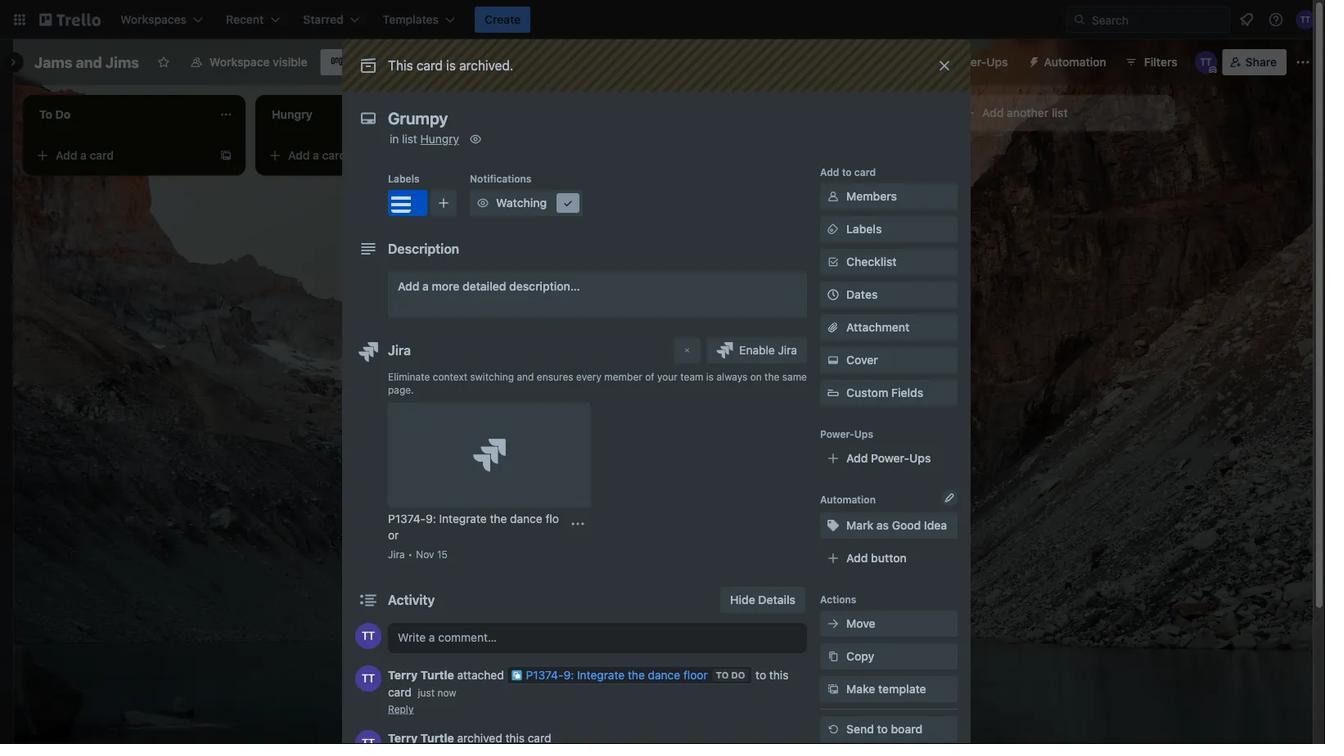 Task type: describe. For each thing, give the bounding box(es) containing it.
floor
[[683, 668, 708, 682]]

to this card
[[388, 668, 789, 699]]

flo
[[546, 512, 559, 526]]

share button
[[1223, 49, 1287, 75]]

add a card button for create from template… icon
[[262, 142, 445, 169]]

create button
[[475, 7, 531, 33]]

power- inside button
[[948, 55, 987, 69]]

enable
[[739, 343, 775, 357]]

just
[[418, 687, 435, 699]]

details
[[758, 593, 796, 607]]

send to board link
[[820, 716, 958, 742]]

just now
[[418, 687, 456, 699]]

this card is archived.
[[388, 58, 514, 73]]

copy link
[[820, 643, 958, 670]]

attachment button
[[820, 314, 958, 341]]

as
[[877, 519, 889, 532]]

eliminate context switching and ensures every member of your team is always on the same page.
[[388, 371, 807, 395]]

this
[[388, 58, 413, 73]]

power-ups button
[[915, 49, 1018, 75]]

dance for flo
[[510, 512, 542, 526]]

description
[[388, 241, 459, 257]]

visible
[[273, 55, 307, 69]]

create
[[485, 13, 521, 26]]

integrate for p1374-9: integrate the dance flo or jira • nov 15
[[439, 512, 487, 526]]

add a card button for create from template… image at the left top of the page
[[29, 142, 213, 169]]

star or unstar board image
[[157, 56, 170, 69]]

board
[[891, 722, 923, 736]]

attached
[[457, 668, 504, 682]]

checklist
[[846, 255, 897, 268]]

attachment
[[846, 320, 910, 334]]

custom fields button
[[820, 385, 958, 401]]

member
[[604, 371, 642, 382]]

mark as good idea
[[846, 519, 947, 532]]

do
[[731, 670, 745, 681]]

a for create from template… icon
[[313, 149, 319, 162]]

add inside button
[[982, 106, 1004, 120]]

p1374- for p1374-9: integrate the dance floor
[[526, 668, 564, 682]]

jims
[[105, 53, 139, 71]]

detailed
[[463, 280, 506, 293]]

workspace visible
[[209, 55, 307, 69]]

turtle
[[421, 668, 454, 682]]

good
[[892, 519, 921, 532]]

button
[[871, 551, 907, 565]]

sm image for move
[[825, 616, 841, 632]]

watching button
[[470, 190, 583, 216]]

add button button
[[820, 545, 958, 571]]

workspace visible button
[[180, 49, 317, 75]]

1 vertical spatial labels
[[846, 222, 882, 236]]

2 horizontal spatial a
[[422, 280, 429, 293]]

activity
[[388, 592, 435, 608]]

terry turtle (terryturtle) image
[[1296, 10, 1315, 29]]

to inside to this card
[[756, 668, 766, 682]]

jams and jims
[[34, 53, 139, 71]]

enable jira
[[739, 343, 797, 357]]

Search field
[[1086, 7, 1229, 32]]

or
[[388, 528, 399, 542]]

cover
[[846, 353, 878, 367]]

switch to… image
[[11, 11, 28, 28]]

your
[[657, 371, 678, 382]]

ups inside button
[[987, 55, 1008, 69]]

members link
[[820, 183, 958, 210]]

make
[[846, 682, 875, 696]]

reply
[[388, 703, 414, 715]]

sm image for send to board
[[825, 721, 841, 738]]

integrate for p1374-9: integrate the dance floor
[[577, 668, 625, 682]]

1 vertical spatial ups
[[854, 428, 873, 440]]

9: for p1374-9: integrate the dance flo or jira • nov 15
[[426, 512, 436, 526]]

add another list button
[[953, 95, 1175, 131]]

0 horizontal spatial is
[[446, 58, 456, 73]]

labels link
[[820, 216, 958, 242]]

p1374- for p1374-9: integrate the dance flo or jira • nov 15
[[388, 512, 426, 526]]

mark
[[846, 519, 874, 532]]

more
[[432, 280, 460, 293]]

Board name text field
[[26, 49, 147, 75]]

color: blue, title: none image
[[388, 190, 427, 216]]

0 horizontal spatial power-ups
[[820, 428, 873, 440]]

notifications
[[470, 173, 532, 184]]

hungry link
[[420, 132, 459, 146]]

0 notifications image
[[1237, 10, 1257, 29]]

page.
[[388, 384, 414, 395]]

p1374-9: integrate the dance flo or jira • nov 15
[[388, 512, 559, 560]]

in list hungry
[[390, 132, 459, 146]]

sm image for automation
[[1021, 49, 1044, 72]]

add a more detailed description…
[[398, 280, 580, 293]]

the inside the eliminate context switching and ensures every member of your team is always on the same page.
[[765, 371, 780, 382]]

terry
[[388, 668, 418, 682]]

dates button
[[820, 282, 958, 308]]

to for add
[[842, 166, 852, 178]]

mark as good idea button
[[820, 512, 958, 539]]

fields
[[891, 386, 923, 399]]

actions
[[820, 593, 857, 605]]

jams
[[34, 53, 72, 71]]

enable jira button
[[707, 337, 807, 363]]

dates
[[846, 288, 878, 301]]

sm image inside 'mark as good idea' button
[[825, 517, 841, 534]]

jira up eliminate
[[388, 343, 411, 358]]

of
[[645, 371, 655, 382]]

the for p1374-9: integrate the dance flo or jira • nov 15
[[490, 512, 507, 526]]

reply link
[[388, 703, 414, 715]]

hide
[[730, 593, 755, 607]]

now
[[437, 687, 456, 699]]



Task type: vqa. For each thing, say whether or not it's contained in the screenshot.
close popover icon
no



Task type: locate. For each thing, give the bounding box(es) containing it.
1 vertical spatial integrate
[[577, 668, 625, 682]]

0 vertical spatial is
[[446, 58, 456, 73]]

0 horizontal spatial ups
[[854, 428, 873, 440]]

and inside the eliminate context switching and ensures every member of your team is always on the same page.
[[517, 371, 534, 382]]

sm image inside "automation" button
[[1021, 49, 1044, 72]]

automation up mark
[[820, 494, 876, 505]]

to up members
[[842, 166, 852, 178]]

1 vertical spatial power-ups
[[820, 428, 873, 440]]

0 vertical spatial dance
[[510, 512, 542, 526]]

1 vertical spatial automation
[[820, 494, 876, 505]]

0 vertical spatial power-ups
[[948, 55, 1008, 69]]

sm image
[[467, 131, 484, 147], [475, 195, 491, 211], [825, 221, 841, 237], [825, 352, 841, 368], [825, 517, 841, 534], [825, 616, 841, 632]]

2 horizontal spatial to
[[877, 722, 888, 736]]

ups up add another list
[[987, 55, 1008, 69]]

customize views image
[[398, 54, 415, 70]]

1 horizontal spatial power-ups
[[948, 55, 1008, 69]]

cover link
[[820, 347, 958, 373]]

15
[[437, 548, 448, 560]]

power-ups down custom
[[820, 428, 873, 440]]

custom
[[846, 386, 888, 399]]

sm image down add to card
[[825, 221, 841, 237]]

sm image inside send to board link
[[825, 721, 841, 738]]

0 horizontal spatial integrate
[[439, 512, 487, 526]]

the left flo
[[490, 512, 507, 526]]

1 horizontal spatial is
[[706, 371, 714, 382]]

1 add a card from the left
[[56, 149, 114, 162]]

1 vertical spatial 9:
[[564, 668, 574, 682]]

custom fields
[[846, 386, 923, 399]]

every
[[576, 371, 602, 382]]

automation button
[[1021, 49, 1116, 75]]

board
[[348, 55, 380, 69]]

to for send
[[877, 722, 888, 736]]

2 horizontal spatial power-
[[948, 55, 987, 69]]

sm image right watching
[[560, 195, 576, 211]]

0 vertical spatial labels
[[388, 173, 420, 184]]

add a card
[[56, 149, 114, 162], [288, 149, 346, 162]]

move
[[846, 617, 876, 630]]

sm image left send
[[825, 721, 841, 738]]

2 vertical spatial ups
[[910, 451, 931, 465]]

0 vertical spatial p1374-
[[388, 512, 426, 526]]

list
[[1052, 106, 1068, 120], [402, 132, 417, 146]]

to right send
[[877, 722, 888, 736]]

0 vertical spatial 9:
[[426, 512, 436, 526]]

sm image inside cover link
[[825, 352, 841, 368]]

p1374- up or
[[388, 512, 426, 526]]

the inside p1374-9: integrate the dance flo or jira • nov 15
[[490, 512, 507, 526]]

0 horizontal spatial automation
[[820, 494, 876, 505]]

is left 'archived.'
[[446, 58, 456, 73]]

copy
[[846, 650, 874, 663]]

sm image left mark
[[825, 517, 841, 534]]

0 vertical spatial ups
[[987, 55, 1008, 69]]

move link
[[820, 611, 958, 637]]

on
[[750, 371, 762, 382]]

add inside 'button'
[[846, 551, 868, 565]]

sm image left cover
[[825, 352, 841, 368]]

is
[[446, 58, 456, 73], [706, 371, 714, 382]]

sm image inside labels link
[[825, 221, 841, 237]]

filters button
[[1120, 49, 1183, 75]]

1 horizontal spatial integrate
[[577, 668, 625, 682]]

0 horizontal spatial a
[[80, 149, 87, 162]]

labels up checklist
[[846, 222, 882, 236]]

add
[[982, 106, 1004, 120], [56, 149, 77, 162], [288, 149, 310, 162], [820, 166, 839, 178], [398, 280, 419, 293], [846, 451, 868, 465], [846, 551, 868, 565]]

integrate up 15
[[439, 512, 487, 526]]

9: up nov
[[426, 512, 436, 526]]

sm image down notifications
[[475, 195, 491, 211]]

eliminate
[[388, 371, 430, 382]]

1 vertical spatial to
[[756, 668, 766, 682]]

terry turtle (terryturtle) image
[[1195, 51, 1218, 74], [355, 623, 381, 649], [355, 666, 381, 692], [355, 730, 381, 744]]

0 horizontal spatial labels
[[388, 173, 420, 184]]

add another list
[[982, 106, 1068, 120]]

sm image for cover
[[825, 352, 841, 368]]

1 horizontal spatial ups
[[910, 451, 931, 465]]

dance left flo
[[510, 512, 542, 526]]

sm image right the hungry
[[467, 131, 484, 147]]

dance
[[510, 512, 542, 526], [648, 668, 680, 682]]

9: inside p1374-9: integrate the dance flo or jira • nov 15
[[426, 512, 436, 526]]

0 vertical spatial the
[[765, 371, 780, 382]]

this
[[769, 668, 789, 682]]

primary element
[[0, 0, 1325, 39]]

0 horizontal spatial 9:
[[426, 512, 436, 526]]

sm image for watching
[[475, 195, 491, 211]]

archived.
[[459, 58, 514, 73]]

description…
[[509, 280, 580, 293]]

sm image inside make template link
[[825, 681, 841, 697]]

p1374- inside p1374-9: integrate the dance flo or jira • nov 15
[[388, 512, 426, 526]]

create from template… image
[[219, 149, 232, 162]]

make template link
[[820, 676, 958, 702]]

2 horizontal spatial the
[[765, 371, 780, 382]]

create from template… image
[[452, 149, 465, 162]]

hide details
[[730, 593, 796, 607]]

members
[[846, 190, 897, 203]]

0 horizontal spatial and
[[76, 53, 102, 71]]

0 vertical spatial list
[[1052, 106, 1068, 120]]

power- up add another list
[[948, 55, 987, 69]]

•
[[408, 548, 413, 560]]

0 horizontal spatial add a card
[[56, 149, 114, 162]]

1 horizontal spatial power-
[[871, 451, 910, 465]]

idea
[[924, 519, 947, 532]]

sm image for checklist
[[825, 254, 841, 270]]

ensures
[[537, 371, 573, 382]]

1 vertical spatial is
[[706, 371, 714, 382]]

to
[[842, 166, 852, 178], [756, 668, 766, 682], [877, 722, 888, 736]]

p1374-9: integrate the dance floor image
[[473, 439, 506, 471]]

0 vertical spatial and
[[76, 53, 102, 71]]

list right another
[[1052, 106, 1068, 120]]

sm image left copy
[[825, 648, 841, 665]]

hide details link
[[720, 587, 805, 613]]

2 add a card button from the left
[[262, 142, 445, 169]]

p1374- right attached
[[526, 668, 564, 682]]

is right team
[[706, 371, 714, 382]]

automation inside button
[[1044, 55, 1107, 69]]

share
[[1246, 55, 1277, 69]]

1 vertical spatial p1374-
[[526, 668, 564, 682]]

0 horizontal spatial list
[[402, 132, 417, 146]]

1 horizontal spatial list
[[1052, 106, 1068, 120]]

automation
[[1044, 55, 1107, 69], [820, 494, 876, 505]]

same
[[782, 371, 807, 382]]

list inside button
[[1052, 106, 1068, 120]]

a
[[80, 149, 87, 162], [313, 149, 319, 162], [422, 280, 429, 293]]

sm image down add to card
[[825, 188, 841, 205]]

0 vertical spatial power-
[[948, 55, 987, 69]]

always
[[717, 371, 748, 382]]

sm image inside move link
[[825, 616, 841, 632]]

2 vertical spatial power-
[[871, 451, 910, 465]]

a for create from template… image at the left top of the page
[[80, 149, 87, 162]]

checklist link
[[820, 249, 958, 275]]

ups up add power-ups
[[854, 428, 873, 440]]

power- down custom
[[820, 428, 854, 440]]

team
[[680, 371, 704, 382]]

add button
[[846, 551, 907, 565]]

sm image up another
[[1021, 49, 1044, 72]]

workspace
[[209, 55, 270, 69]]

hungry
[[420, 132, 459, 146]]

1 vertical spatial dance
[[648, 668, 680, 682]]

2 horizontal spatial ups
[[987, 55, 1008, 69]]

sm image down actions
[[825, 616, 841, 632]]

to left the this
[[756, 668, 766, 682]]

2 vertical spatial to
[[877, 722, 888, 736]]

0 horizontal spatial add a card button
[[29, 142, 213, 169]]

watching
[[496, 196, 547, 210]]

jira inside p1374-9: integrate the dance flo or jira • nov 15
[[388, 548, 405, 560]]

just now link
[[418, 687, 456, 699]]

terry turtle attached
[[388, 668, 507, 682]]

add a more detailed description… link
[[388, 272, 807, 318]]

sm image left the make
[[825, 681, 841, 697]]

1 horizontal spatial a
[[313, 149, 319, 162]]

dance for floor
[[648, 668, 680, 682]]

sm image
[[1021, 49, 1044, 72], [825, 188, 841, 205], [560, 195, 576, 211], [825, 254, 841, 270], [825, 648, 841, 665], [825, 681, 841, 697], [825, 721, 841, 738]]

send
[[846, 722, 874, 736]]

make template
[[846, 682, 926, 696]]

1 horizontal spatial p1374-
[[526, 668, 564, 682]]

ups down fields
[[910, 451, 931, 465]]

ups
[[987, 55, 1008, 69], [854, 428, 873, 440], [910, 451, 931, 465]]

None text field
[[380, 103, 920, 133]]

add a card for create from template… icon
[[288, 149, 346, 162]]

1 horizontal spatial add a card
[[288, 149, 346, 162]]

integrate down write a comment text box
[[577, 668, 625, 682]]

1 horizontal spatial to
[[842, 166, 852, 178]]

the right on
[[765, 371, 780, 382]]

dance inside p1374-9: integrate the dance flo or jira • nov 15
[[510, 512, 542, 526]]

add power-ups link
[[820, 445, 958, 471]]

power- down custom fields button
[[871, 451, 910, 465]]

sm image for labels
[[825, 221, 841, 237]]

1 horizontal spatial add a card button
[[262, 142, 445, 169]]

filters
[[1144, 55, 1178, 69]]

jira
[[388, 343, 411, 358], [778, 343, 797, 357], [388, 548, 405, 560]]

p1374-9: integrate the dance floor
[[526, 668, 708, 682]]

the down write a comment text box
[[628, 668, 645, 682]]

switching
[[470, 371, 514, 382]]

sm image inside the watching "button"
[[475, 195, 491, 211]]

0 horizontal spatial to
[[756, 668, 766, 682]]

labels up the color: blue, title: none 'image'
[[388, 173, 420, 184]]

1 vertical spatial list
[[402, 132, 417, 146]]

1 horizontal spatial dance
[[648, 668, 680, 682]]

sm image inside members link
[[825, 188, 841, 205]]

is inside the eliminate context switching and ensures every member of your team is always on the same page.
[[706, 371, 714, 382]]

0 vertical spatial automation
[[1044, 55, 1107, 69]]

9: down write a comment text box
[[564, 668, 574, 682]]

jira left the •
[[388, 548, 405, 560]]

p1374-
[[388, 512, 426, 526], [526, 668, 564, 682]]

another
[[1007, 106, 1049, 120]]

1 vertical spatial the
[[490, 512, 507, 526]]

1 horizontal spatial and
[[517, 371, 534, 382]]

2 add a card from the left
[[288, 149, 346, 162]]

template
[[878, 682, 926, 696]]

0 horizontal spatial power-
[[820, 428, 854, 440]]

jira inside button
[[778, 343, 797, 357]]

9: for p1374-9: integrate the dance floor
[[564, 668, 574, 682]]

sm image for members
[[825, 188, 841, 205]]

sm image for make template
[[825, 681, 841, 697]]

1 horizontal spatial 9:
[[564, 668, 574, 682]]

add a card for create from template… image at the left top of the page
[[56, 149, 114, 162]]

1 horizontal spatial the
[[628, 668, 645, 682]]

0 vertical spatial integrate
[[439, 512, 487, 526]]

1 horizontal spatial labels
[[846, 222, 882, 236]]

1 vertical spatial power-
[[820, 428, 854, 440]]

to
[[716, 670, 729, 681]]

the for p1374-9: integrate the dance floor
[[628, 668, 645, 682]]

0 horizontal spatial p1374-
[[388, 512, 426, 526]]

and inside text field
[[76, 53, 102, 71]]

0 horizontal spatial the
[[490, 512, 507, 526]]

integrate inside p1374-9: integrate the dance flo or jira • nov 15
[[439, 512, 487, 526]]

send to board
[[846, 722, 923, 736]]

dance left floor
[[648, 668, 680, 682]]

automation down search image
[[1044, 55, 1107, 69]]

power-ups inside button
[[948, 55, 1008, 69]]

show menu image
[[1295, 54, 1311, 70]]

integrate
[[439, 512, 487, 526], [577, 668, 625, 682]]

sm image inside checklist link
[[825, 254, 841, 270]]

and left jims
[[76, 53, 102, 71]]

0 vertical spatial to
[[842, 166, 852, 178]]

sm image left checklist
[[825, 254, 841, 270]]

search image
[[1073, 13, 1086, 26]]

power-ups up add another list
[[948, 55, 1008, 69]]

1 vertical spatial and
[[517, 371, 534, 382]]

sm image inside copy link
[[825, 648, 841, 665]]

list right in
[[402, 132, 417, 146]]

board link
[[320, 49, 390, 75]]

1 add a card button from the left
[[29, 142, 213, 169]]

add to card
[[820, 166, 876, 178]]

sm image inside the watching "button"
[[560, 195, 576, 211]]

1 horizontal spatial automation
[[1044, 55, 1107, 69]]

0 horizontal spatial dance
[[510, 512, 542, 526]]

open information menu image
[[1268, 11, 1284, 28]]

sm image for copy
[[825, 648, 841, 665]]

Write a comment text field
[[388, 623, 807, 652]]

card inside to this card
[[388, 686, 411, 699]]

jira up same at right
[[778, 343, 797, 357]]

2 vertical spatial the
[[628, 668, 645, 682]]

and left ensures
[[517, 371, 534, 382]]



